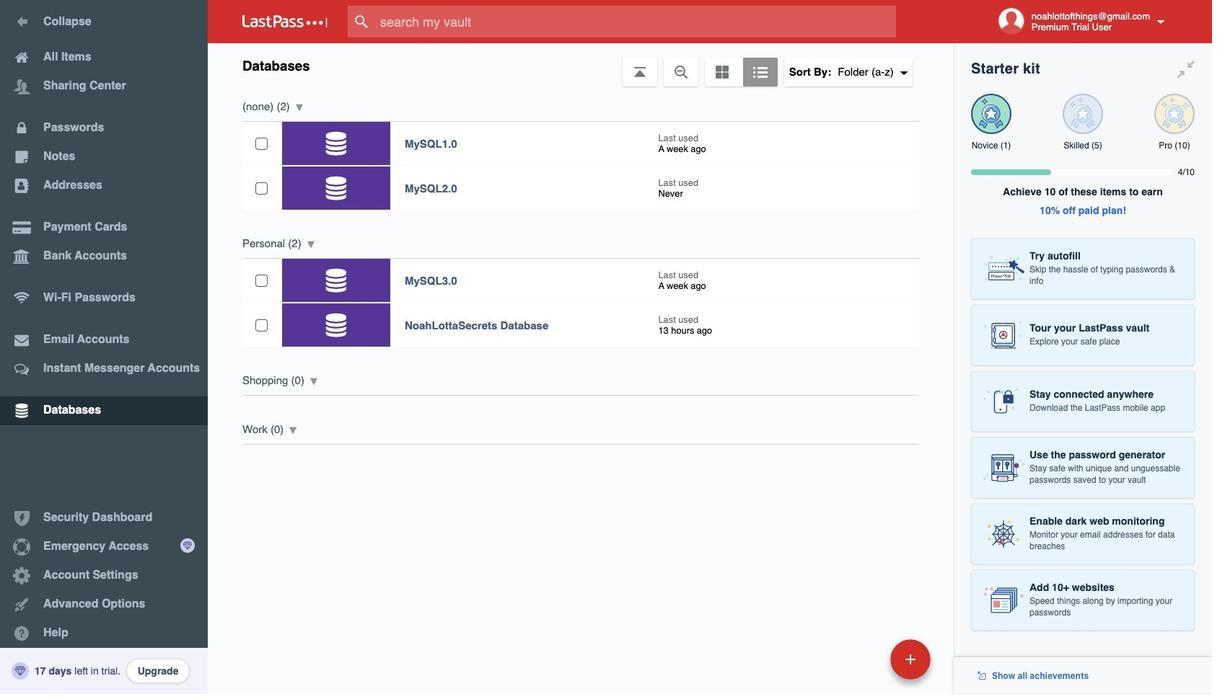 Task type: describe. For each thing, give the bounding box(es) containing it.
lastpass image
[[242, 15, 328, 28]]

Search search field
[[348, 6, 924, 38]]

main navigation navigation
[[0, 0, 208, 695]]



Task type: locate. For each thing, give the bounding box(es) containing it.
new item navigation
[[791, 636, 939, 695]]

search my vault text field
[[348, 6, 924, 38]]

new item element
[[791, 639, 936, 680]]

vault options navigation
[[208, 43, 954, 87]]



